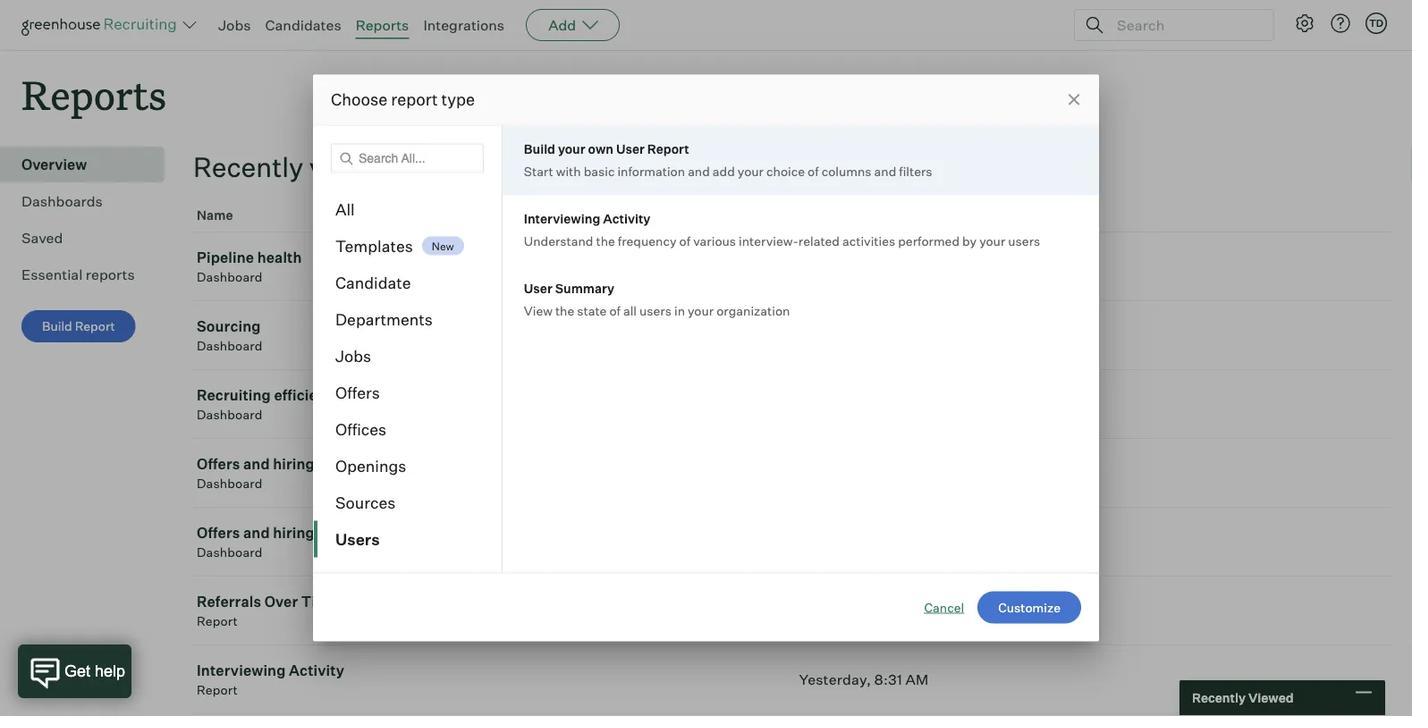 Task type: vqa. For each thing, say whether or not it's contained in the screenshot.
Attach
no



Task type: locate. For each thing, give the bounding box(es) containing it.
0 vertical spatial jobs
[[218, 16, 251, 34]]

interviewing down the referrals over time report
[[197, 662, 286, 680]]

interviewing activity report
[[197, 662, 344, 698]]

jobs inside choose report type dialog
[[335, 346, 371, 366]]

am
[[909, 602, 932, 620], [906, 671, 929, 689]]

interviewing inside interviewing activity understand the frequency of various interview-related activities performed by your users
[[524, 211, 600, 227]]

of inside user summary view the state of all users in your organization
[[609, 303, 621, 319]]

offers and hiring dashboard
[[197, 455, 315, 492], [197, 524, 315, 561]]

0 vertical spatial of
[[808, 164, 819, 179]]

0 horizontal spatial the
[[555, 303, 574, 319]]

offers and hiring dashboard up over
[[197, 524, 315, 561]]

users
[[1008, 233, 1040, 249], [640, 303, 672, 319]]

0 vertical spatial user
[[616, 141, 645, 157]]

1 vertical spatial am
[[906, 671, 929, 689]]

Search All... text field
[[331, 144, 484, 173]]

of
[[808, 164, 819, 179], [679, 233, 691, 249], [609, 303, 621, 319]]

interviewing
[[524, 211, 600, 227], [197, 662, 286, 680]]

1 horizontal spatial users
[[1008, 233, 1040, 249]]

your up with
[[558, 141, 585, 157]]

0 vertical spatial activity
[[603, 211, 651, 227]]

0 vertical spatial recently
[[193, 150, 304, 184]]

jobs
[[218, 16, 251, 34], [335, 346, 371, 366]]

0 vertical spatial interviewing
[[524, 211, 600, 227]]

the left frequency
[[596, 233, 615, 249]]

your right in
[[688, 303, 714, 319]]

0 vertical spatial yesterday,
[[799, 602, 871, 620]]

and left "add"
[[688, 164, 710, 179]]

your
[[558, 141, 585, 157], [738, 164, 764, 179], [980, 233, 1006, 249], [688, 303, 714, 319]]

of right the choice
[[808, 164, 819, 179]]

templates
[[335, 236, 413, 256]]

user up the view
[[524, 281, 553, 297]]

own
[[588, 141, 614, 157]]

0 vertical spatial build
[[524, 141, 555, 157]]

and left filters
[[874, 164, 896, 179]]

basic
[[584, 164, 615, 179]]

2 vertical spatial of
[[609, 303, 621, 319]]

offers and hiring dashboard down "recruiting efficiency dashboard"
[[197, 455, 315, 492]]

0 horizontal spatial users
[[640, 303, 672, 319]]

1 yesterday, from the top
[[799, 602, 871, 620]]

1 horizontal spatial jobs
[[335, 346, 371, 366]]

dashboard inside "recruiting efficiency dashboard"
[[197, 407, 263, 423]]

activity inside interviewing activity report
[[289, 662, 344, 680]]

configure image
[[1294, 13, 1316, 34]]

yesterday, 8:35 am
[[799, 602, 932, 620]]

related
[[799, 233, 840, 249]]

and up over
[[243, 524, 270, 542]]

interviewing activity understand the frequency of various interview-related activities performed by your users
[[524, 211, 1040, 249]]

and
[[688, 164, 710, 179], [874, 164, 896, 179], [243, 455, 270, 473], [243, 524, 270, 542]]

2 hiring from the top
[[273, 524, 315, 542]]

of left all
[[609, 303, 621, 319]]

of inside interviewing activity understand the frequency of various interview-related activities performed by your users
[[679, 233, 691, 249]]

dashboard inside pipeline health dashboard
[[197, 269, 263, 285]]

type
[[441, 89, 475, 110]]

1 vertical spatial reports
[[21, 68, 166, 121]]

offers
[[335, 383, 380, 402], [197, 455, 240, 473], [197, 524, 240, 542]]

jobs left candidates link
[[218, 16, 251, 34]]

build for build your own user report start with basic information and add your choice of columns and filters
[[524, 141, 555, 157]]

users inside interviewing activity understand the frequency of various interview-related activities performed by your users
[[1008, 233, 1040, 249]]

sourcing
[[197, 318, 261, 336]]

users left in
[[640, 303, 672, 319]]

the for state
[[555, 303, 574, 319]]

hiring left users
[[273, 524, 315, 542]]

1 horizontal spatial interviewing
[[524, 211, 600, 227]]

0 horizontal spatial activity
[[289, 662, 344, 680]]

1 horizontal spatial the
[[596, 233, 615, 249]]

users inside user summary view the state of all users in your organization
[[640, 303, 672, 319]]

activity inside interviewing activity understand the frequency of various interview-related activities performed by your users
[[603, 211, 651, 227]]

choose report type dialog
[[313, 75, 1099, 642]]

referrals over time report
[[197, 593, 338, 629]]

essential
[[21, 266, 83, 284]]

0 vertical spatial am
[[909, 602, 932, 620]]

1 vertical spatial jobs
[[335, 346, 371, 366]]

overview link
[[21, 154, 157, 175]]

1 vertical spatial users
[[640, 303, 672, 319]]

build up start
[[524, 141, 555, 157]]

1 vertical spatial user
[[524, 281, 553, 297]]

the inside user summary view the state of all users in your organization
[[555, 303, 574, 319]]

1 vertical spatial offers
[[197, 455, 240, 473]]

2 vertical spatial offers
[[197, 524, 240, 542]]

0 horizontal spatial user
[[524, 281, 553, 297]]

recently left "viewed"
[[1192, 691, 1246, 706]]

jobs down the departments
[[335, 346, 371, 366]]

1 dashboard from the top
[[197, 269, 263, 285]]

1 vertical spatial hiring
[[273, 524, 315, 542]]

am right '8:31'
[[906, 671, 929, 689]]

0 vertical spatial users
[[1008, 233, 1040, 249]]

1 vertical spatial the
[[555, 303, 574, 319]]

0 horizontal spatial recently
[[193, 150, 304, 184]]

hiring
[[273, 455, 315, 473], [273, 524, 315, 542]]

of left various
[[679, 233, 691, 249]]

1 horizontal spatial of
[[679, 233, 691, 249]]

1 vertical spatial build
[[42, 319, 72, 334]]

the
[[596, 233, 615, 249], [555, 303, 574, 319]]

build inside button
[[42, 319, 72, 334]]

2 yesterday, from the top
[[799, 671, 871, 689]]

1 vertical spatial recently
[[1192, 691, 1246, 706]]

user inside user summary view the state of all users in your organization
[[524, 281, 553, 297]]

build
[[524, 141, 555, 157], [42, 319, 72, 334]]

activity
[[603, 211, 651, 227], [289, 662, 344, 680]]

am right 8:35 on the bottom
[[909, 602, 932, 620]]

customize button
[[978, 592, 1081, 624]]

users right by
[[1008, 233, 1040, 249]]

2 horizontal spatial of
[[808, 164, 819, 179]]

0 horizontal spatial interviewing
[[197, 662, 286, 680]]

recently
[[193, 150, 304, 184], [1192, 691, 1246, 706]]

interviewing for interviewing activity report
[[197, 662, 286, 680]]

offers up offices
[[335, 383, 380, 402]]

recently viewed
[[1192, 691, 1294, 706]]

0 vertical spatial the
[[596, 233, 615, 249]]

overview
[[21, 156, 87, 174]]

report inside the referrals over time report
[[197, 614, 238, 629]]

recently for recently viewed
[[193, 150, 304, 184]]

1 vertical spatial yesterday,
[[799, 671, 871, 689]]

add button
[[526, 9, 620, 41]]

0 horizontal spatial reports
[[21, 68, 166, 121]]

add
[[713, 164, 735, 179]]

choose report type
[[331, 89, 475, 110]]

user summary view the state of all users in your organization
[[524, 281, 790, 319]]

time
[[301, 593, 338, 611]]

saved
[[21, 229, 63, 247]]

1 horizontal spatial user
[[616, 141, 645, 157]]

3 dashboard from the top
[[197, 407, 263, 423]]

interviewing for interviewing activity understand the frequency of various interview-related activities performed by your users
[[524, 211, 600, 227]]

build inside the build your own user report start with basic information and add your choice of columns and filters
[[524, 141, 555, 157]]

dashboard
[[197, 269, 263, 285], [197, 338, 263, 354], [197, 407, 263, 423], [197, 476, 263, 492], [197, 545, 263, 561]]

0 vertical spatial offers
[[335, 383, 380, 402]]

the inside interviewing activity understand the frequency of various interview-related activities performed by your users
[[596, 233, 615, 249]]

0 horizontal spatial of
[[609, 303, 621, 319]]

0 vertical spatial offers and hiring dashboard
[[197, 455, 315, 492]]

essential reports link
[[21, 264, 157, 286]]

dashboards link
[[21, 191, 157, 212]]

interviewing inside interviewing activity report
[[197, 662, 286, 680]]

report
[[647, 141, 689, 157], [75, 319, 115, 334], [197, 614, 238, 629], [197, 683, 238, 698]]

your right by
[[980, 233, 1006, 249]]

customize
[[998, 600, 1061, 615]]

1 vertical spatial interviewing
[[197, 662, 286, 680]]

yesterday, left '8:31'
[[799, 671, 871, 689]]

hiring down "recruiting efficiency dashboard"
[[273, 455, 315, 473]]

1 horizontal spatial build
[[524, 141, 555, 157]]

1 vertical spatial activity
[[289, 662, 344, 680]]

1 horizontal spatial reports
[[356, 16, 409, 34]]

yesterday,
[[799, 602, 871, 620], [799, 671, 871, 689]]

1 vertical spatial of
[[679, 233, 691, 249]]

of for related
[[679, 233, 691, 249]]

report inside button
[[75, 319, 115, 334]]

2 dashboard from the top
[[197, 338, 263, 354]]

0 horizontal spatial build
[[42, 319, 72, 334]]

reports down greenhouse recruiting image
[[21, 68, 166, 121]]

all
[[623, 303, 637, 319]]

interviewing up understand
[[524, 211, 600, 227]]

yesterday, for yesterday, 8:31 am
[[799, 671, 871, 689]]

activity down time
[[289, 662, 344, 680]]

1 horizontal spatial recently
[[1192, 691, 1246, 706]]

your inside user summary view the state of all users in your organization
[[688, 303, 714, 319]]

reports
[[356, 16, 409, 34], [21, 68, 166, 121]]

the right the view
[[555, 303, 574, 319]]

report
[[391, 89, 438, 110]]

user right own at the top
[[616, 141, 645, 157]]

viewed
[[1249, 691, 1294, 706]]

yesterday, for yesterday, 8:35 am
[[799, 602, 871, 620]]

build report
[[42, 319, 115, 334]]

0 vertical spatial hiring
[[273, 455, 315, 473]]

activity up frequency
[[603, 211, 651, 227]]

yesterday, left 8:35 on the bottom
[[799, 602, 871, 620]]

td
[[1369, 17, 1384, 29]]

performed
[[898, 233, 960, 249]]

by
[[962, 233, 977, 249]]

build report button
[[21, 311, 136, 343]]

recently up name at the left top of the page
[[193, 150, 304, 184]]

build your own user report start with basic information and add your choice of columns and filters
[[524, 141, 933, 179]]

reports up "choose report type" on the left top of the page
[[356, 16, 409, 34]]

build down essential
[[42, 319, 72, 334]]

build for build report
[[42, 319, 72, 334]]

1 vertical spatial offers and hiring dashboard
[[197, 524, 315, 561]]

offers up referrals
[[197, 524, 240, 542]]

of for in
[[609, 303, 621, 319]]

offers down "recruiting" in the left of the page
[[197, 455, 240, 473]]

Search text field
[[1113, 12, 1258, 38]]

1 horizontal spatial activity
[[603, 211, 651, 227]]



Task type: describe. For each thing, give the bounding box(es) containing it.
integrations link
[[423, 16, 505, 34]]

referrals
[[197, 593, 261, 611]]

choose
[[331, 89, 388, 110]]

0 vertical spatial reports
[[356, 16, 409, 34]]

view
[[524, 303, 553, 319]]

1 hiring from the top
[[273, 455, 315, 473]]

information
[[618, 164, 685, 179]]

yesterday, 8:31 am
[[799, 671, 929, 689]]

choice
[[767, 164, 805, 179]]

recruiting
[[197, 387, 271, 404]]

recently viewed
[[193, 150, 398, 184]]

and down "recruiting efficiency dashboard"
[[243, 455, 270, 473]]

greenhouse recruiting image
[[21, 14, 182, 36]]

am for yesterday, 8:31 am
[[906, 671, 929, 689]]

reports link
[[356, 16, 409, 34]]

reports
[[86, 266, 135, 284]]

integrations
[[423, 16, 505, 34]]

filters
[[899, 164, 933, 179]]

dashboards
[[21, 192, 103, 210]]

viewed
[[309, 150, 398, 184]]

recently for recently viewed
[[1192, 691, 1246, 706]]

offers inside choose report type dialog
[[335, 383, 380, 402]]

2 offers and hiring dashboard from the top
[[197, 524, 315, 561]]

sourcing dashboard
[[197, 318, 263, 354]]

essential reports
[[21, 266, 135, 284]]

various
[[693, 233, 736, 249]]

openings
[[335, 456, 406, 476]]

columns
[[822, 164, 872, 179]]

the for frequency
[[596, 233, 615, 249]]

pipeline
[[197, 249, 254, 267]]

4 dashboard from the top
[[197, 476, 263, 492]]

all
[[335, 199, 355, 219]]

your right "add"
[[738, 164, 764, 179]]

departments
[[335, 309, 433, 329]]

pipeline health dashboard
[[197, 249, 302, 285]]

users
[[335, 530, 380, 549]]

of inside the build your own user report start with basic information and add your choice of columns and filters
[[808, 164, 819, 179]]

8:35
[[874, 602, 906, 620]]

td button
[[1362, 9, 1391, 38]]

understand
[[524, 233, 593, 249]]

am for yesterday, 8:35 am
[[909, 602, 932, 620]]

jobs link
[[218, 16, 251, 34]]

report inside interviewing activity report
[[197, 683, 238, 698]]

candidates
[[265, 16, 341, 34]]

5 dashboard from the top
[[197, 545, 263, 561]]

recruiting efficiency dashboard
[[197, 387, 343, 423]]

activity for interviewing activity understand the frequency of various interview-related activities performed by your users
[[603, 211, 651, 227]]

summary
[[555, 281, 615, 297]]

sources
[[335, 493, 396, 513]]

add
[[548, 16, 576, 34]]

in
[[674, 303, 685, 319]]

new
[[432, 239, 454, 253]]

cancel
[[924, 600, 964, 615]]

state
[[577, 303, 607, 319]]

interview-
[[739, 233, 799, 249]]

start
[[524, 164, 553, 179]]

td button
[[1366, 13, 1387, 34]]

health
[[257, 249, 302, 267]]

1 offers and hiring dashboard from the top
[[197, 455, 315, 492]]

with
[[556, 164, 581, 179]]

saved link
[[21, 227, 157, 249]]

name
[[197, 208, 233, 223]]

8:31
[[874, 671, 902, 689]]

cancel link
[[924, 599, 964, 617]]

activity for interviewing activity report
[[289, 662, 344, 680]]

0 horizontal spatial jobs
[[218, 16, 251, 34]]

report inside the build your own user report start with basic information and add your choice of columns and filters
[[647, 141, 689, 157]]

efficiency
[[274, 387, 343, 404]]

user inside the build your own user report start with basic information and add your choice of columns and filters
[[616, 141, 645, 157]]

candidate
[[335, 273, 411, 292]]

activities
[[843, 233, 896, 249]]

frequency
[[618, 233, 677, 249]]

over
[[264, 593, 298, 611]]

your inside interviewing activity understand the frequency of various interview-related activities performed by your users
[[980, 233, 1006, 249]]

candidates link
[[265, 16, 341, 34]]

offices
[[335, 419, 387, 439]]

organization
[[717, 303, 790, 319]]



